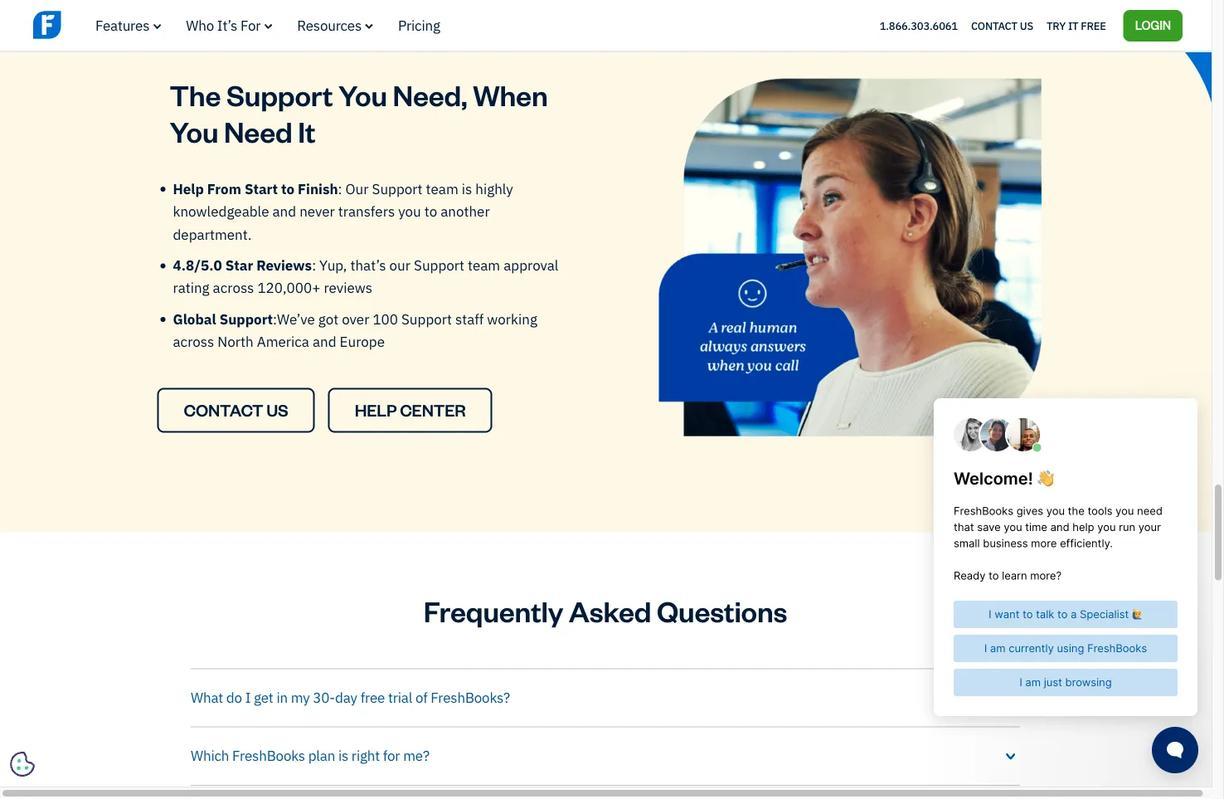 Task type: describe. For each thing, give the bounding box(es) containing it.
help center
[[355, 399, 466, 420]]

resources link
[[297, 16, 373, 34]]

features
[[95, 16, 150, 34]]

who it's for
[[186, 16, 261, 34]]

contact us link
[[157, 388, 315, 433]]

0 vertical spatial to
[[281, 180, 295, 198]]

cookie preferences image
[[10, 752, 35, 777]]

do
[[226, 688, 242, 706]]

highly
[[476, 180, 513, 198]]

try it free link
[[1047, 15, 1107, 36]]

i
[[245, 688, 251, 706]]

100
[[373, 310, 398, 328]]

working
[[487, 310, 538, 328]]

contact us
[[972, 18, 1034, 33]]

support inside the support you need, when you need it
[[226, 76, 333, 113]]

login
[[1136, 17, 1172, 33]]

try it free
[[1047, 18, 1107, 33]]

yup,
[[320, 256, 347, 274]]

4.8/5.0
[[173, 256, 222, 274]]

over
[[342, 310, 370, 328]]

team inside : yup, that's our support team approval rating across 120,000+ reviews
[[468, 256, 501, 274]]

pricing link
[[398, 16, 440, 34]]

frequently
[[424, 592, 564, 629]]

it's
[[217, 16, 237, 34]]

free
[[1081, 18, 1107, 33]]

contact
[[972, 18, 1018, 33]]

right
[[352, 746, 380, 765]]

europe
[[340, 333, 385, 351]]

login link
[[1124, 10, 1183, 41]]

my
[[291, 688, 310, 706]]

features link
[[95, 16, 161, 34]]

day
[[335, 688, 358, 706]]

help from start to finish
[[173, 180, 338, 198]]

reviews
[[324, 279, 373, 297]]

for
[[241, 16, 261, 34]]

support inside ": our support team is highly knowledgeable and never transfers you to another department."
[[372, 180, 423, 198]]

for
[[383, 746, 400, 765]]

is inside ": our support team is highly knowledgeable and never transfers you to another department."
[[462, 180, 472, 198]]

rating
[[173, 279, 210, 297]]

0 horizontal spatial you
[[170, 113, 218, 150]]

freshbooks?
[[431, 688, 510, 706]]

what do i get in my 30-day free trial of freshbooks?
[[191, 688, 510, 706]]

who it's for link
[[186, 16, 272, 34]]

that's
[[351, 256, 386, 274]]

30-
[[313, 688, 335, 706]]

from
[[207, 180, 241, 198]]

cookie consent banner dialog
[[12, 583, 261, 774]]

which
[[191, 746, 229, 765]]

: for help from start to finish
[[338, 180, 342, 198]]

:we've
[[273, 310, 315, 328]]

approval
[[504, 256, 559, 274]]

: our support team is highly knowledgeable and never transfers you to another department.
[[173, 180, 513, 243]]

when
[[473, 76, 548, 113]]

another
[[441, 203, 490, 221]]

help
[[355, 399, 397, 420]]

questions
[[657, 592, 788, 629]]

center
[[400, 399, 466, 420]]

resources
[[297, 16, 362, 34]]

free
[[361, 688, 385, 706]]

of
[[416, 688, 428, 706]]

what
[[191, 688, 223, 706]]

the
[[170, 76, 221, 113]]

need
[[224, 113, 293, 150]]

get
[[254, 688, 274, 706]]

team inside ": our support team is highly knowledgeable and never transfers you to another department."
[[426, 180, 459, 198]]

and inside :we've got over 100 support staff working across north america and europe
[[313, 333, 337, 351]]



Task type: vqa. For each thing, say whether or not it's contained in the screenshot.
Support within :We've got over 100 Support staff working across North America and Europe
yes



Task type: locate. For each thing, give the bounding box(es) containing it.
1 horizontal spatial is
[[462, 180, 472, 198]]

freshbooks logo image
[[33, 9, 162, 40]]

1.866.303.6061
[[880, 18, 958, 33]]

to right you
[[425, 203, 437, 221]]

: for 4.8/5.0 star reviews
[[312, 256, 316, 274]]

1 vertical spatial :
[[312, 256, 316, 274]]

north
[[218, 333, 254, 351]]

us
[[1020, 18, 1034, 33]]

support right our
[[414, 256, 465, 274]]

across down star
[[213, 279, 254, 297]]

try
[[1047, 18, 1066, 33]]

freshbooks
[[232, 746, 305, 765]]

frequently asked questions
[[424, 592, 788, 629]]

me?
[[403, 746, 430, 765]]

: inside : yup, that's our support team approval rating across 120,000+ reviews
[[312, 256, 316, 274]]

team up another
[[426, 180, 459, 198]]

team
[[426, 180, 459, 198], [468, 256, 501, 274]]

is up another
[[462, 180, 472, 198]]

is
[[462, 180, 472, 198], [338, 746, 349, 765]]

0 vertical spatial team
[[426, 180, 459, 198]]

1 horizontal spatial you
[[339, 76, 387, 113]]

support inside :we've got over 100 support staff working across north america and europe
[[402, 310, 452, 328]]

help
[[173, 180, 204, 198]]

america
[[257, 333, 309, 351]]

support inside : yup, that's our support team approval rating across 120,000+ reviews
[[414, 256, 465, 274]]

1 vertical spatial and
[[313, 333, 337, 351]]

support
[[226, 76, 333, 113], [372, 180, 423, 198], [414, 256, 465, 274], [220, 310, 273, 328], [402, 310, 452, 328]]

1 vertical spatial is
[[338, 746, 349, 765]]

:we've got over 100 support staff working across north america and europe
[[173, 310, 538, 351]]

0 horizontal spatial to
[[281, 180, 295, 198]]

0 vertical spatial across
[[213, 279, 254, 297]]

0 vertical spatial :
[[338, 180, 342, 198]]

it
[[298, 113, 316, 150]]

the support you need, when you need it
[[170, 76, 548, 150]]

global
[[173, 310, 216, 328]]

across inside : yup, that's our support team approval rating across 120,000+ reviews
[[213, 279, 254, 297]]

to right start at left
[[281, 180, 295, 198]]

1 horizontal spatial to
[[425, 203, 437, 221]]

across down global
[[173, 333, 214, 351]]

: inside ": our support team is highly knowledgeable and never transfers you to another department."
[[338, 180, 342, 198]]

support right 100
[[402, 310, 452, 328]]

support up north
[[220, 310, 273, 328]]

to
[[281, 180, 295, 198], [425, 203, 437, 221]]

finish
[[298, 180, 338, 198]]

: yup, that's our support team approval rating across 120,000+ reviews
[[173, 256, 559, 297]]

: left "yup,"
[[312, 256, 316, 274]]

trial
[[388, 688, 413, 706]]

pricing
[[398, 16, 440, 34]]

reviews
[[257, 256, 312, 274]]

asked
[[569, 592, 652, 629]]

us
[[267, 399, 288, 420]]

department.
[[173, 225, 252, 243]]

who
[[186, 16, 214, 34]]

need,
[[393, 76, 468, 113]]

staff
[[456, 310, 484, 328]]

1 vertical spatial across
[[173, 333, 214, 351]]

and down start at left
[[273, 203, 296, 221]]

1 horizontal spatial :
[[338, 180, 342, 198]]

plan
[[308, 746, 335, 765]]

support down for
[[226, 76, 333, 113]]

across inside :we've got over 100 support staff working across north america and europe
[[173, 333, 214, 351]]

1 horizontal spatial team
[[468, 256, 501, 274]]

0 horizontal spatial team
[[426, 180, 459, 198]]

120,000+
[[258, 279, 321, 297]]

contact
[[184, 399, 263, 420]]

and
[[273, 203, 296, 221], [313, 333, 337, 351]]

you
[[398, 203, 421, 221]]

1.866.303.6061 link
[[880, 18, 958, 33]]

global support
[[173, 310, 273, 328]]

0 vertical spatial is
[[462, 180, 472, 198]]

it
[[1069, 18, 1079, 33]]

0 vertical spatial and
[[273, 203, 296, 221]]

contact us
[[184, 399, 288, 420]]

start
[[245, 180, 278, 198]]

contact us link
[[972, 15, 1034, 36]]

our
[[390, 256, 411, 274]]

you right it
[[339, 76, 387, 113]]

dialog
[[0, 0, 1225, 799]]

help center link
[[328, 388, 493, 433]]

you up help
[[170, 113, 218, 150]]

4.8/5.0 star reviews
[[173, 256, 312, 274]]

team left approval
[[468, 256, 501, 274]]

our
[[346, 180, 369, 198]]

got
[[318, 310, 339, 328]]

0 horizontal spatial is
[[338, 746, 349, 765]]

:
[[338, 180, 342, 198], [312, 256, 316, 274]]

: left our
[[338, 180, 342, 198]]

1 horizontal spatial and
[[313, 333, 337, 351]]

0 horizontal spatial :
[[312, 256, 316, 274]]

star
[[225, 256, 253, 274]]

1 vertical spatial team
[[468, 256, 501, 274]]

knowledgeable
[[173, 203, 269, 221]]

which freshbooks plan is right for me?
[[191, 746, 430, 765]]

transfers
[[338, 203, 395, 221]]

to inside ": our support team is highly knowledgeable and never transfers you to another department."
[[425, 203, 437, 221]]

and inside ": our support team is highly knowledgeable and never transfers you to another department."
[[273, 203, 296, 221]]

is right plan in the left of the page
[[338, 746, 349, 765]]

never
[[300, 203, 335, 221]]

in
[[277, 688, 288, 706]]

support up you
[[372, 180, 423, 198]]

you
[[339, 76, 387, 113], [170, 113, 218, 150]]

and down the 'got'
[[313, 333, 337, 351]]

1 vertical spatial to
[[425, 203, 437, 221]]

0 horizontal spatial and
[[273, 203, 296, 221]]



